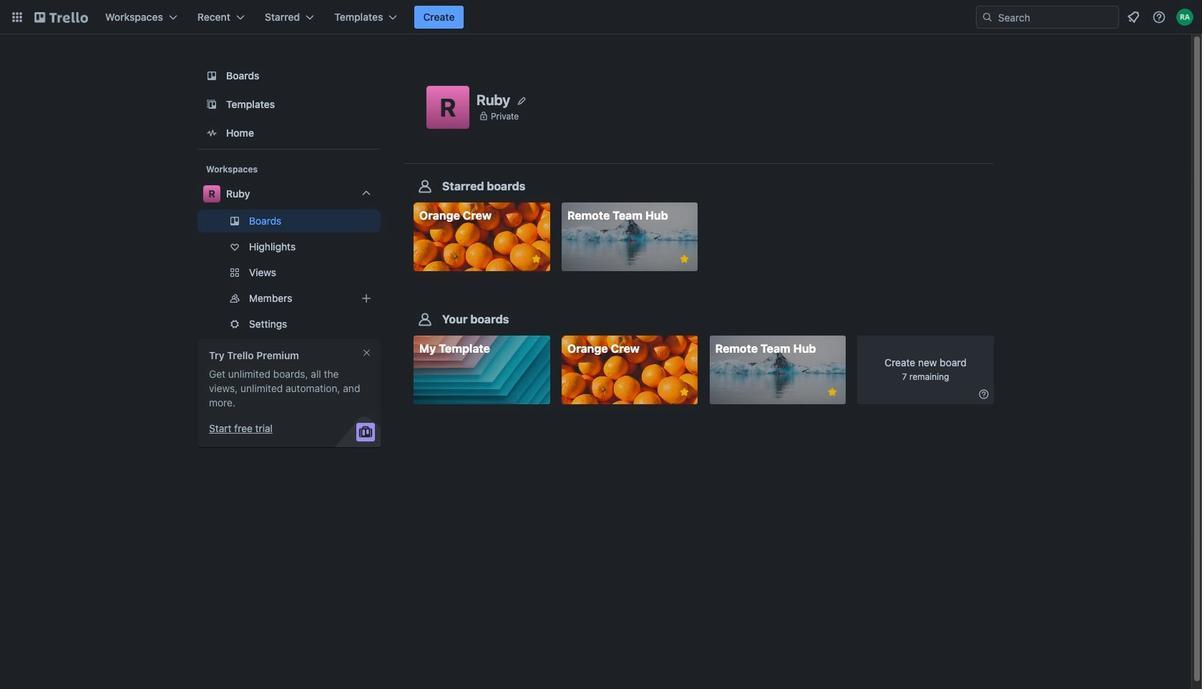 Task type: describe. For each thing, give the bounding box(es) containing it.
sm image
[[977, 387, 991, 402]]

ruby anderson (rubyanderson7) image
[[1176, 9, 1194, 26]]

click to unstar this board. it will be removed from your starred list. image
[[530, 253, 543, 265]]

template board image
[[203, 96, 220, 113]]

back to home image
[[34, 6, 88, 29]]

search image
[[982, 11, 993, 23]]

0 notifications image
[[1125, 9, 1142, 26]]

Search field
[[993, 7, 1118, 27]]

1 horizontal spatial click to unstar this board. it will be removed from your starred list. image
[[826, 386, 839, 399]]



Task type: locate. For each thing, give the bounding box(es) containing it.
open information menu image
[[1152, 10, 1166, 24]]

0 vertical spatial click to unstar this board. it will be removed from your starred list. image
[[678, 253, 691, 265]]

add image
[[358, 290, 375, 307]]

click to unstar this board. it will be removed from your starred list. image
[[678, 253, 691, 265], [826, 386, 839, 399]]

board image
[[203, 67, 220, 84]]

primary element
[[0, 0, 1202, 34]]

0 horizontal spatial click to unstar this board. it will be removed from your starred list. image
[[678, 253, 691, 265]]

1 vertical spatial click to unstar this board. it will be removed from your starred list. image
[[826, 386, 839, 399]]

home image
[[203, 125, 220, 142]]



Task type: vqa. For each thing, say whether or not it's contained in the screenshot.
Click to unstar this board. It will be removed from your starred list. image
yes



